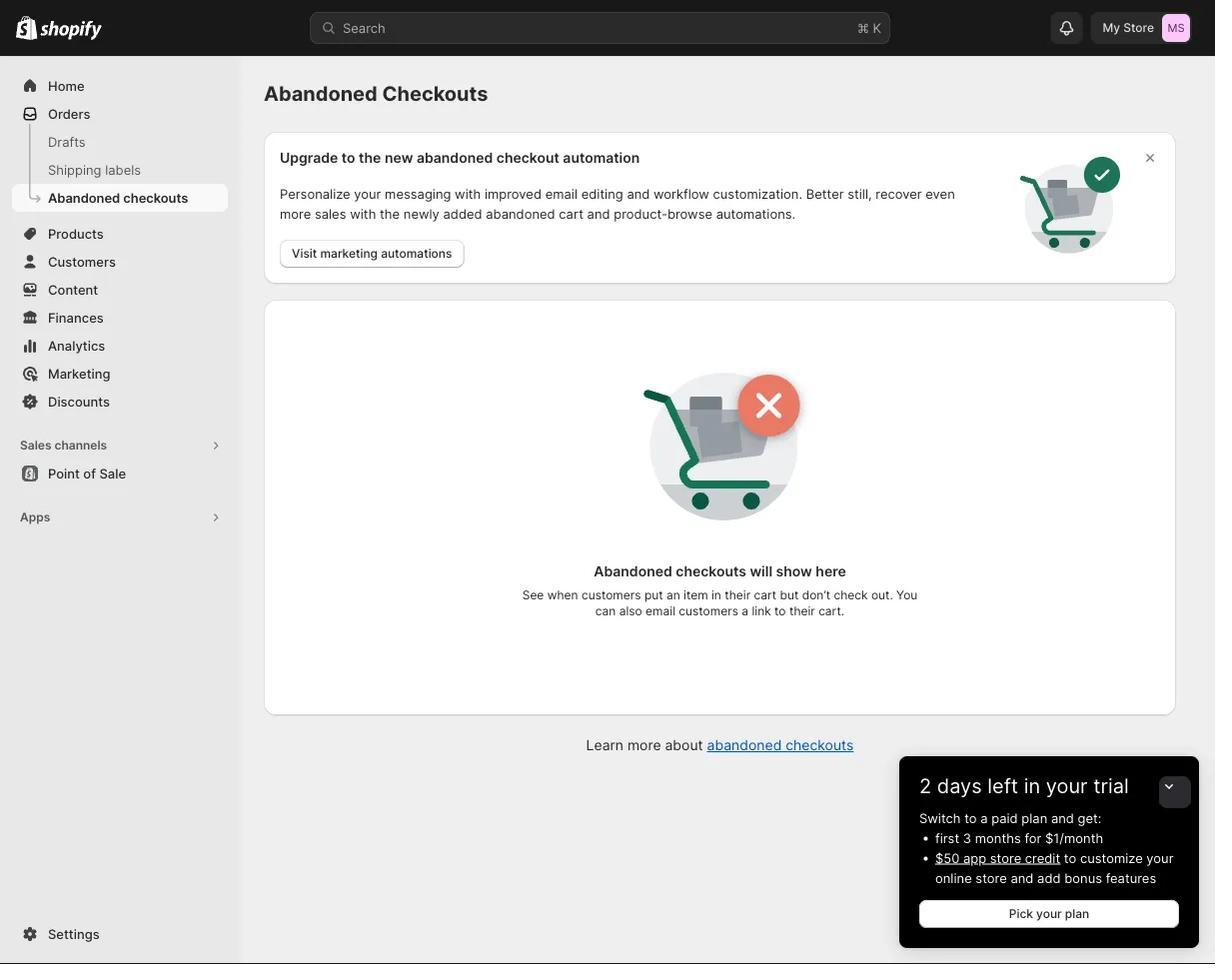 Task type: describe. For each thing, give the bounding box(es) containing it.
learn more about abandoned checkouts
[[586, 737, 854, 754]]

your inside dropdown button
[[1046, 774, 1088, 799]]

credit
[[1025, 851, 1061, 866]]

and up the product-
[[627, 186, 650, 201]]

marketing
[[320, 246, 378, 261]]

discounts link
[[12, 388, 228, 416]]

analytics
[[48, 338, 105, 353]]

features
[[1106, 870, 1157, 886]]

even
[[926, 186, 955, 201]]

paid
[[992, 811, 1018, 826]]

0 vertical spatial with
[[455, 186, 481, 201]]

browse
[[667, 206, 713, 221]]

content link
[[12, 276, 228, 304]]

abandoned for abandoned checkouts
[[48, 190, 120, 205]]

you
[[897, 588, 918, 603]]

2
[[919, 774, 932, 799]]

cart inside abandoned checkouts will show here see when customers put an item in their cart but don't check out. you can also email customers a link to their cart.
[[754, 588, 777, 603]]

cart inside personalize your messaging with improved email editing and workflow customization. better still, recover even more sales with the newly added abandoned cart and product-browse automations.
[[559, 206, 584, 221]]

switch
[[919, 811, 961, 826]]

first
[[935, 831, 960, 846]]

point of sale
[[48, 466, 126, 481]]

add
[[1037, 870, 1061, 886]]

orders
[[48, 106, 90, 121]]

finances link
[[12, 304, 228, 332]]

can
[[595, 604, 616, 619]]

⌘
[[857, 20, 869, 35]]

2 days left in your trial button
[[899, 757, 1199, 799]]

finances
[[48, 310, 104, 325]]

point of sale button
[[0, 460, 240, 488]]

customers link
[[12, 248, 228, 276]]

app
[[963, 851, 987, 866]]

$50
[[935, 851, 960, 866]]

1 vertical spatial customers
[[679, 604, 739, 619]]

link
[[752, 604, 771, 619]]

abandoned inside personalize your messaging with improved email editing and workflow customization. better still, recover even more sales with the newly added abandoned cart and product-browse automations.
[[486, 206, 555, 221]]

messaging
[[385, 186, 451, 201]]

orders link
[[12, 100, 228, 128]]

2 days left in your trial
[[919, 774, 1129, 799]]

point of sale link
[[12, 460, 228, 488]]

pick your plan
[[1009, 907, 1090, 921]]

0 horizontal spatial shopify image
[[16, 16, 37, 40]]

abandoned checkouts
[[264, 81, 488, 106]]

online
[[935, 870, 972, 886]]

3
[[963, 831, 972, 846]]

still,
[[848, 186, 872, 201]]

upgrade
[[280, 149, 338, 166]]

1 vertical spatial with
[[350, 206, 376, 221]]

drafts link
[[12, 128, 228, 156]]

upgrade to the new abandoned checkout automation
[[280, 149, 640, 166]]

store
[[1124, 20, 1154, 35]]

0 horizontal spatial plan
[[1022, 811, 1048, 826]]

store inside the to customize your online store and add bonus features
[[976, 870, 1007, 886]]

marketing
[[48, 366, 110, 381]]

recover
[[876, 186, 922, 201]]

k
[[873, 20, 881, 35]]

put
[[645, 588, 663, 603]]

and down editing at the top
[[587, 206, 610, 221]]

0 vertical spatial abandoned
[[417, 149, 493, 166]]

the inside personalize your messaging with improved email editing and workflow customization. better still, recover even more sales with the newly added abandoned cart and product-browse automations.
[[380, 206, 400, 221]]

0 vertical spatial store
[[990, 851, 1022, 866]]

abandoned checkout image image
[[1020, 155, 1120, 255]]

here
[[816, 563, 846, 580]]

$50 app store credit link
[[935, 851, 1061, 866]]

personalize your messaging with improved email editing and workflow customization. better still, recover even more sales with the newly added abandoned cart and product-browse automations.
[[280, 186, 955, 221]]

customization.
[[713, 186, 803, 201]]

$50 app store credit
[[935, 851, 1061, 866]]

products link
[[12, 220, 228, 248]]

to customize your online store and add bonus features
[[935, 851, 1174, 886]]

abandoned checkouts link
[[12, 184, 228, 212]]

email inside personalize your messaging with improved email editing and workflow customization. better still, recover even more sales with the newly added abandoned cart and product-browse automations.
[[545, 186, 578, 201]]

bonus
[[1065, 870, 1102, 886]]

learn
[[586, 737, 624, 754]]

to inside the to customize your online store and add bonus features
[[1064, 851, 1077, 866]]

more inside personalize your messaging with improved email editing and workflow customization. better still, recover even more sales with the newly added abandoned cart and product-browse automations.
[[280, 206, 311, 221]]

but
[[780, 588, 799, 603]]

abandoned checkouts will show here see when customers put an item in their cart but don't check out. you can also email customers a link to their cart.
[[522, 563, 918, 619]]

workflow
[[654, 186, 709, 201]]

pick
[[1009, 907, 1033, 921]]

sales
[[20, 438, 51, 453]]

visit marketing automations
[[292, 246, 452, 261]]

content
[[48, 282, 98, 297]]

1 vertical spatial their
[[789, 604, 815, 619]]

of
[[83, 466, 96, 481]]

to right 'upgrade'
[[342, 149, 355, 166]]

and inside the to customize your online store and add bonus features
[[1011, 870, 1034, 886]]

2 days left in your trial element
[[899, 809, 1199, 948]]



Task type: locate. For each thing, give the bounding box(es) containing it.
trial
[[1094, 774, 1129, 799]]

1 horizontal spatial email
[[646, 604, 676, 619]]

better
[[806, 186, 844, 201]]

shopify image
[[16, 16, 37, 40], [40, 20, 102, 40]]

abandoned for abandoned checkouts
[[264, 81, 378, 106]]

sale
[[99, 466, 126, 481]]

apps button
[[12, 504, 228, 532]]

a inside 2 days left in your trial element
[[981, 811, 988, 826]]

0 vertical spatial plan
[[1022, 811, 1048, 826]]

to up 3 at the bottom right
[[965, 811, 977, 826]]

your up 'get:'
[[1046, 774, 1088, 799]]

abandoned
[[417, 149, 493, 166], [486, 206, 555, 221], [707, 737, 782, 754]]

and left 'add'
[[1011, 870, 1034, 886]]

email left editing at the top
[[545, 186, 578, 201]]

0 horizontal spatial more
[[280, 206, 311, 221]]

customers up can
[[582, 588, 641, 603]]

2 vertical spatial abandoned
[[707, 737, 782, 754]]

checkouts inside abandoned checkouts will show here see when customers put an item in their cart but don't check out. you can also email customers a link to their cart.
[[676, 563, 746, 580]]

store down months
[[990, 851, 1022, 866]]

1 horizontal spatial plan
[[1065, 907, 1090, 921]]

editing
[[581, 186, 623, 201]]

plan down bonus
[[1065, 907, 1090, 921]]

newly
[[404, 206, 440, 221]]

0 horizontal spatial checkouts
[[123, 190, 188, 205]]

0 vertical spatial more
[[280, 206, 311, 221]]

abandoned up 'upgrade'
[[264, 81, 378, 106]]

to down the "but"
[[775, 604, 786, 619]]

1 horizontal spatial in
[[1024, 774, 1041, 799]]

checkouts
[[382, 81, 488, 106]]

1 horizontal spatial checkouts
[[676, 563, 746, 580]]

channels
[[54, 438, 107, 453]]

checkouts
[[123, 190, 188, 205], [676, 563, 746, 580], [786, 737, 854, 754]]

added
[[443, 206, 482, 221]]

drafts
[[48, 134, 86, 149]]

sales channels
[[20, 438, 107, 453]]

0 horizontal spatial with
[[350, 206, 376, 221]]

abandoned right "about" at the bottom right of page
[[707, 737, 782, 754]]

months
[[975, 831, 1021, 846]]

cart down editing at the top
[[559, 206, 584, 221]]

also
[[619, 604, 642, 619]]

switch to a paid plan and get:
[[919, 811, 1102, 826]]

first 3 months for $1/month
[[935, 831, 1104, 846]]

and up $1/month
[[1051, 811, 1074, 826]]

with right sales
[[350, 206, 376, 221]]

email inside abandoned checkouts will show here see when customers put an item in their cart but don't check out. you can also email customers a link to their cart.
[[646, 604, 676, 619]]

and
[[627, 186, 650, 201], [587, 206, 610, 221], [1051, 811, 1074, 826], [1011, 870, 1034, 886]]

more
[[280, 206, 311, 221], [628, 737, 661, 754]]

0 vertical spatial cart
[[559, 206, 584, 221]]

a
[[742, 604, 749, 619], [981, 811, 988, 826]]

1 horizontal spatial a
[[981, 811, 988, 826]]

visit
[[292, 246, 317, 261]]

their down will
[[725, 588, 751, 603]]

0 vertical spatial their
[[725, 588, 751, 603]]

show
[[776, 563, 812, 580]]

improved
[[485, 186, 542, 201]]

a inside abandoned checkouts will show here see when customers put an item in their cart but don't check out. you can also email customers a link to their cart.
[[742, 604, 749, 619]]

abandoned inside abandoned checkouts will show here see when customers put an item in their cart but don't check out. you can also email customers a link to their cart.
[[594, 563, 672, 580]]

shipping labels link
[[12, 156, 228, 184]]

⌘ k
[[857, 20, 881, 35]]

customers
[[48, 254, 116, 269]]

search
[[343, 20, 386, 35]]

sales
[[315, 206, 346, 221]]

to down $1/month
[[1064, 851, 1077, 866]]

1 vertical spatial a
[[981, 811, 988, 826]]

abandoned down 'improved'
[[486, 206, 555, 221]]

marketing link
[[12, 360, 228, 388]]

your right pick
[[1037, 907, 1062, 921]]

when
[[547, 588, 578, 603]]

cart.
[[819, 604, 845, 619]]

their down the "but"
[[789, 604, 815, 619]]

in inside abandoned checkouts will show here see when customers put an item in their cart but don't check out. you can also email customers a link to their cart.
[[712, 588, 721, 603]]

in
[[712, 588, 721, 603], [1024, 774, 1041, 799]]

1 vertical spatial more
[[628, 737, 661, 754]]

your inside the to customize your online store and add bonus features
[[1147, 851, 1174, 866]]

your up features
[[1147, 851, 1174, 866]]

customize
[[1080, 851, 1143, 866]]

$1/month
[[1045, 831, 1104, 846]]

abandoned down shipping
[[48, 190, 120, 205]]

in right left
[[1024, 774, 1041, 799]]

store down $50 app store credit
[[976, 870, 1007, 886]]

your
[[354, 186, 381, 201], [1046, 774, 1088, 799], [1147, 851, 1174, 866], [1037, 907, 1062, 921]]

plan up for at the right bottom of page
[[1022, 811, 1048, 826]]

an
[[667, 588, 680, 603]]

more down personalize
[[280, 206, 311, 221]]

checkouts for abandoned checkouts
[[123, 190, 188, 205]]

1 vertical spatial cart
[[754, 588, 777, 603]]

my store image
[[1162, 14, 1190, 42]]

0 vertical spatial a
[[742, 604, 749, 619]]

store
[[990, 851, 1022, 866], [976, 870, 1007, 886]]

discounts
[[48, 394, 110, 409]]

1 vertical spatial abandoned
[[48, 190, 120, 205]]

product-
[[614, 206, 667, 221]]

days
[[937, 774, 982, 799]]

more right learn
[[628, 737, 661, 754]]

2 horizontal spatial checkouts
[[786, 737, 854, 754]]

the left new on the top of the page
[[359, 149, 381, 166]]

0 vertical spatial email
[[545, 186, 578, 201]]

about
[[665, 737, 703, 754]]

1 horizontal spatial abandoned
[[264, 81, 378, 106]]

your inside personalize your messaging with improved email editing and workflow customization. better still, recover even more sales with the newly added abandoned cart and product-browse automations.
[[354, 186, 381, 201]]

0 vertical spatial the
[[359, 149, 381, 166]]

products
[[48, 226, 104, 241]]

1 horizontal spatial more
[[628, 737, 661, 754]]

apps
[[20, 510, 50, 525]]

1 vertical spatial email
[[646, 604, 676, 619]]

shipping labels
[[48, 162, 141, 177]]

settings
[[48, 926, 100, 942]]

1 vertical spatial store
[[976, 870, 1007, 886]]

abandoned up messaging
[[417, 149, 493, 166]]

analytics link
[[12, 332, 228, 360]]

1 horizontal spatial customers
[[679, 604, 739, 619]]

1 vertical spatial the
[[380, 206, 400, 221]]

left
[[988, 774, 1019, 799]]

home
[[48, 78, 85, 93]]

a left "paid"
[[981, 811, 988, 826]]

cart up link on the bottom of the page
[[754, 588, 777, 603]]

0 horizontal spatial abandoned
[[48, 190, 120, 205]]

sales channels button
[[12, 432, 228, 460]]

email down put
[[646, 604, 676, 619]]

abandoned
[[264, 81, 378, 106], [48, 190, 120, 205], [594, 563, 672, 580]]

0 horizontal spatial cart
[[559, 206, 584, 221]]

to inside abandoned checkouts will show here see when customers put an item in their cart but don't check out. you can also email customers a link to their cart.
[[775, 604, 786, 619]]

0 horizontal spatial their
[[725, 588, 751, 603]]

2 vertical spatial abandoned
[[594, 563, 672, 580]]

my
[[1103, 20, 1120, 35]]

customers down item
[[679, 604, 739, 619]]

shipping
[[48, 162, 101, 177]]

abandoned checkouts
[[48, 190, 188, 205]]

don't
[[802, 588, 831, 603]]

abandoned up put
[[594, 563, 672, 580]]

email
[[545, 186, 578, 201], [646, 604, 676, 619]]

automations
[[381, 246, 452, 261]]

1 vertical spatial checkouts
[[676, 563, 746, 580]]

2 vertical spatial checkouts
[[786, 737, 854, 754]]

1 vertical spatial in
[[1024, 774, 1041, 799]]

settings link
[[12, 920, 228, 948]]

see
[[522, 588, 544, 603]]

1 horizontal spatial with
[[455, 186, 481, 201]]

0 vertical spatial checkouts
[[123, 190, 188, 205]]

0 horizontal spatial in
[[712, 588, 721, 603]]

1 horizontal spatial their
[[789, 604, 815, 619]]

0 vertical spatial in
[[712, 588, 721, 603]]

for
[[1025, 831, 1042, 846]]

0 vertical spatial abandoned
[[264, 81, 378, 106]]

a left link on the bottom of the page
[[742, 604, 749, 619]]

automation
[[563, 149, 640, 166]]

1 vertical spatial abandoned
[[486, 206, 555, 221]]

with up added at the top of page
[[455, 186, 481, 201]]

1 horizontal spatial shopify image
[[40, 20, 102, 40]]

checkout
[[497, 149, 560, 166]]

visit marketing automations button
[[280, 240, 464, 268]]

plan
[[1022, 811, 1048, 826], [1065, 907, 1090, 921]]

pick your plan link
[[919, 900, 1179, 928]]

0 horizontal spatial customers
[[582, 588, 641, 603]]

in right item
[[712, 588, 721, 603]]

with
[[455, 186, 481, 201], [350, 206, 376, 221]]

0 horizontal spatial a
[[742, 604, 749, 619]]

1 vertical spatial plan
[[1065, 907, 1090, 921]]

get:
[[1078, 811, 1102, 826]]

checkouts for abandoned checkouts will show here see when customers put an item in their cart but don't check out. you can also email customers a link to their cart.
[[676, 563, 746, 580]]

2 horizontal spatial abandoned
[[594, 563, 672, 580]]

point
[[48, 466, 80, 481]]

abandoned checkouts link
[[707, 737, 854, 754]]

item
[[684, 588, 708, 603]]

0 vertical spatial customers
[[582, 588, 641, 603]]

1 horizontal spatial cart
[[754, 588, 777, 603]]

the left newly
[[380, 206, 400, 221]]

my store
[[1103, 20, 1154, 35]]

0 horizontal spatial email
[[545, 186, 578, 201]]

in inside 2 days left in your trial dropdown button
[[1024, 774, 1041, 799]]

your left messaging
[[354, 186, 381, 201]]



Task type: vqa. For each thing, say whether or not it's contained in the screenshot.
and inside the to customize your online store and add bonus features
yes



